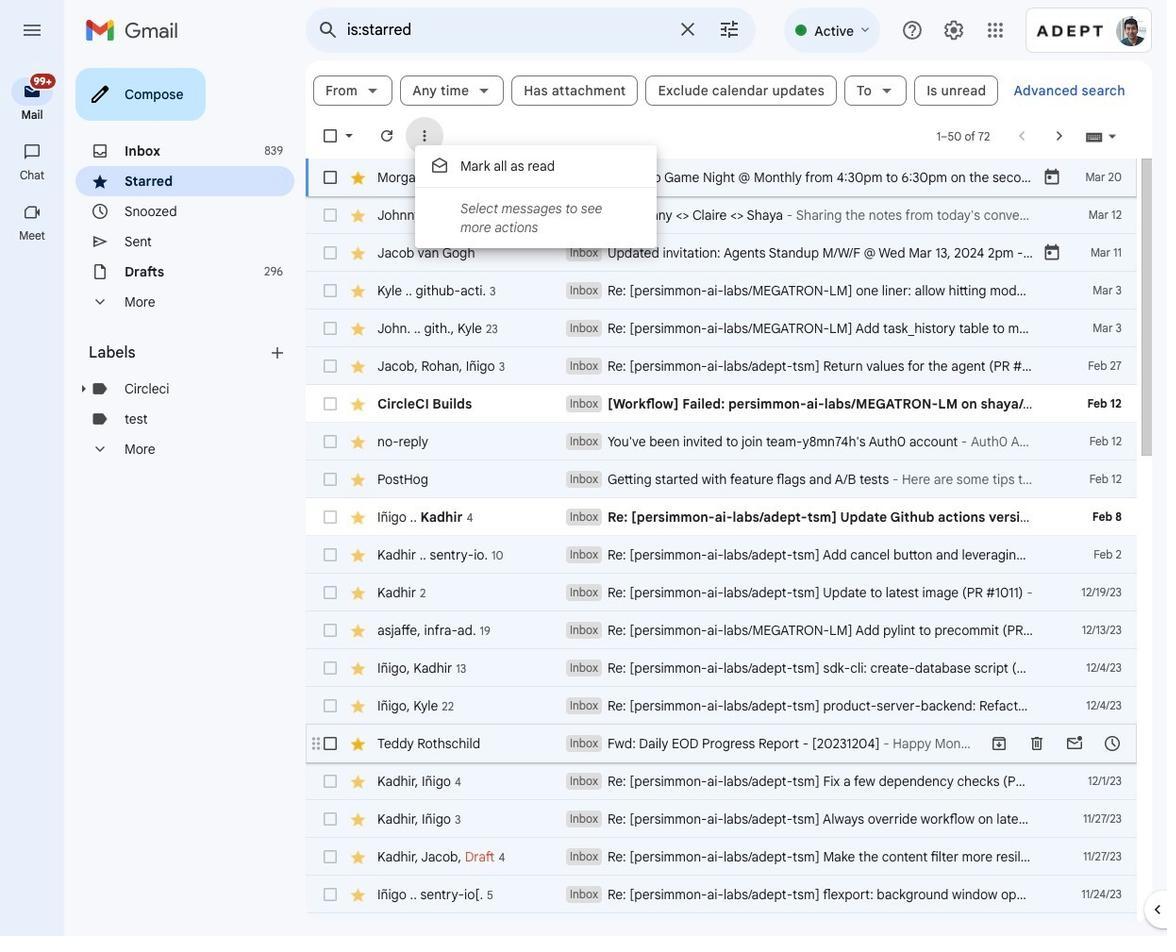 Task type: describe. For each thing, give the bounding box(es) containing it.
more email options image
[[415, 126, 434, 145]]

1 row from the top
[[306, 159, 1168, 196]]

2 row from the top
[[306, 196, 1137, 234]]

18 row from the top
[[306, 800, 1153, 838]]

16 row from the top
[[306, 725, 1137, 763]]

settings image
[[943, 19, 966, 42]]

support image
[[901, 19, 924, 42]]

6 row from the top
[[306, 347, 1137, 385]]

calendar event image
[[1043, 244, 1062, 262]]

10 row from the top
[[306, 498, 1137, 536]]

select input tool image
[[1107, 129, 1118, 143]]

Search in mail text field
[[347, 21, 666, 40]]

14 row from the top
[[306, 649, 1137, 687]]

7 row from the top
[[306, 385, 1168, 423]]

21 row from the top
[[306, 914, 1137, 936]]

4 row from the top
[[306, 272, 1168, 310]]

older image
[[1051, 126, 1069, 145]]

clear search image
[[670, 10, 707, 48]]

15 row from the top
[[306, 687, 1168, 725]]

main menu image
[[21, 19, 43, 42]]



Task type: vqa. For each thing, say whether or not it's contained in the screenshot.
for
no



Task type: locate. For each thing, give the bounding box(es) containing it.
13 row from the top
[[306, 612, 1137, 649]]

11 row from the top
[[306, 536, 1168, 574]]

19 row from the top
[[306, 838, 1137, 876]]

20 row from the top
[[306, 876, 1168, 914]]

gmail image
[[85, 11, 188, 49]]

search in mail image
[[311, 13, 345, 47]]

calendar event image
[[1043, 168, 1062, 187]]

refresh image
[[378, 126, 396, 145]]

12 row from the top
[[306, 574, 1137, 612]]

5 row from the top
[[306, 310, 1168, 347]]

3 row from the top
[[306, 234, 1168, 272]]

None checkbox
[[321, 281, 340, 300], [321, 395, 340, 413], [321, 432, 340, 451], [321, 470, 340, 489], [321, 546, 340, 564], [321, 583, 340, 602], [321, 621, 340, 640], [321, 659, 340, 678], [321, 734, 340, 753], [321, 810, 340, 829], [321, 848, 340, 866], [321, 281, 340, 300], [321, 395, 340, 413], [321, 432, 340, 451], [321, 470, 340, 489], [321, 546, 340, 564], [321, 583, 340, 602], [321, 621, 340, 640], [321, 659, 340, 678], [321, 734, 340, 753], [321, 810, 340, 829], [321, 848, 340, 866]]

heading
[[0, 108, 64, 123], [0, 168, 64, 183], [0, 228, 64, 244], [89, 344, 268, 362]]

advanced search options image
[[711, 10, 749, 48]]

None checkbox
[[321, 126, 340, 145], [321, 168, 340, 187], [321, 206, 340, 225], [321, 244, 340, 262], [321, 319, 340, 338], [321, 357, 340, 376], [321, 508, 340, 527], [321, 697, 340, 715], [321, 772, 340, 791], [321, 885, 340, 904], [321, 126, 340, 145], [321, 168, 340, 187], [321, 206, 340, 225], [321, 244, 340, 262], [321, 319, 340, 338], [321, 357, 340, 376], [321, 508, 340, 527], [321, 697, 340, 715], [321, 772, 340, 791], [321, 885, 340, 904]]

17 row from the top
[[306, 763, 1137, 800]]

row
[[306, 159, 1168, 196], [306, 196, 1137, 234], [306, 234, 1168, 272], [306, 272, 1168, 310], [306, 310, 1168, 347], [306, 347, 1137, 385], [306, 385, 1168, 423], [306, 423, 1137, 461], [306, 461, 1137, 498], [306, 498, 1137, 536], [306, 536, 1168, 574], [306, 574, 1137, 612], [306, 612, 1137, 649], [306, 649, 1137, 687], [306, 687, 1168, 725], [306, 725, 1137, 763], [306, 763, 1137, 800], [306, 800, 1153, 838], [306, 838, 1137, 876], [306, 876, 1168, 914], [306, 914, 1137, 936]]

8 row from the top
[[306, 423, 1137, 461]]

navigation
[[0, 60, 66, 936]]

toolbar
[[981, 734, 1132, 753]]

Search in mail search field
[[306, 8, 756, 53]]

9 row from the top
[[306, 461, 1137, 498]]



